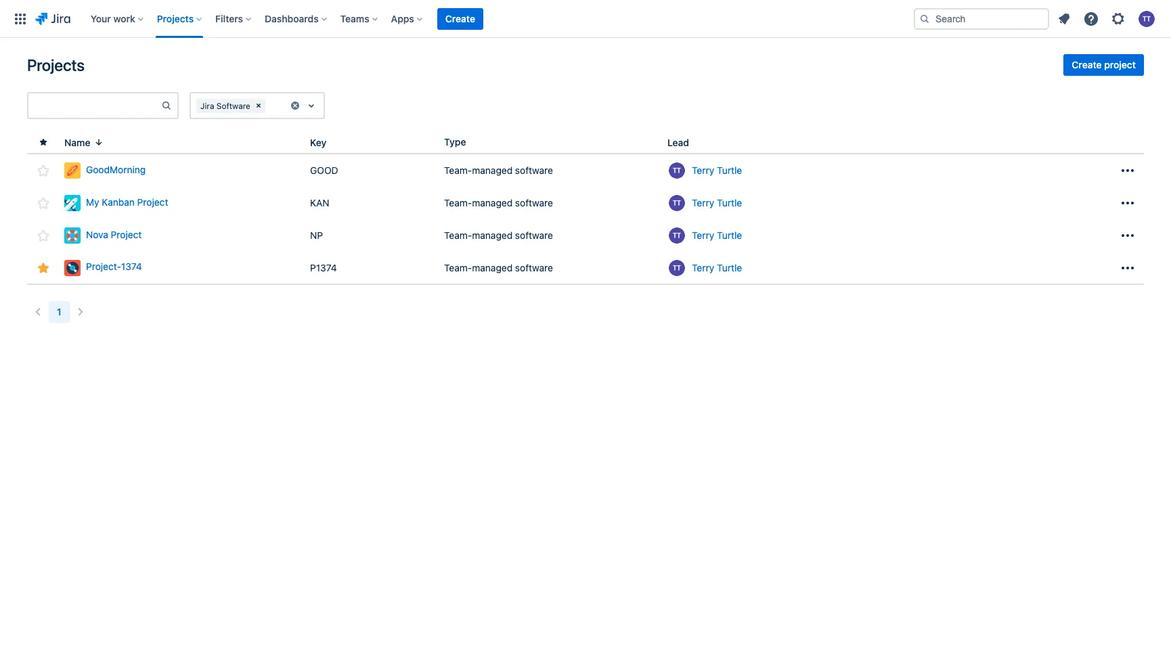 Task type: vqa. For each thing, say whether or not it's contained in the screenshot.
Projects inside the dropdown button
yes



Task type: locate. For each thing, give the bounding box(es) containing it.
team-managed software
[[444, 165, 553, 176], [444, 197, 553, 209], [444, 230, 553, 241], [444, 262, 553, 273]]

3 software from the top
[[515, 230, 553, 241]]

4 more image from the top
[[1120, 260, 1136, 276]]

star my kanban project image
[[35, 195, 51, 211]]

software for kan
[[515, 197, 553, 209]]

software for good
[[515, 165, 553, 176]]

previous image
[[30, 304, 46, 320]]

terry turtle link for p1374
[[692, 261, 742, 275]]

jira software
[[200, 101, 250, 111]]

1 team-managed software from the top
[[444, 165, 553, 176]]

3 team- from the top
[[444, 230, 472, 241]]

team- for np
[[444, 230, 472, 241]]

terry turtle for p1374
[[692, 262, 742, 273]]

nova project
[[86, 229, 142, 240]]

2 managed from the top
[[472, 197, 513, 209]]

my
[[86, 196, 99, 208]]

team-managed software for np
[[444, 230, 553, 241]]

terry for kan
[[692, 197, 715, 209]]

next image
[[72, 304, 88, 320]]

4 turtle from the top
[[717, 262, 742, 273]]

0 horizontal spatial projects
[[27, 56, 85, 74]]

3 team-managed software from the top
[[444, 230, 553, 241]]

1 turtle from the top
[[717, 165, 742, 176]]

work
[[113, 13, 135, 24]]

2 terry turtle link from the top
[[692, 196, 742, 210]]

project
[[137, 196, 168, 208], [111, 229, 142, 240]]

software
[[515, 165, 553, 176], [515, 197, 553, 209], [515, 230, 553, 241], [515, 262, 553, 273]]

banner containing your work
[[0, 0, 1172, 38]]

None text field
[[28, 96, 161, 115]]

dashboards button
[[261, 8, 332, 29]]

1 vertical spatial create
[[1072, 59, 1102, 70]]

3 turtle from the top
[[717, 230, 742, 241]]

banner
[[0, 0, 1172, 38]]

software
[[217, 101, 250, 111]]

2 software from the top
[[515, 197, 553, 209]]

4 managed from the top
[[472, 262, 513, 273]]

managed
[[472, 165, 513, 176], [472, 197, 513, 209], [472, 230, 513, 241], [472, 262, 513, 273]]

4 terry from the top
[[692, 262, 715, 273]]

1 more image from the top
[[1120, 163, 1136, 179]]

2 terry turtle from the top
[[692, 197, 742, 209]]

1
[[57, 306, 61, 318]]

0 vertical spatial projects
[[157, 13, 194, 24]]

1 managed from the top
[[472, 165, 513, 176]]

1 terry from the top
[[692, 165, 715, 176]]

turtle
[[717, 165, 742, 176], [717, 197, 742, 209], [717, 230, 742, 241], [717, 262, 742, 273]]

managed for kan
[[472, 197, 513, 209]]

4 software from the top
[[515, 262, 553, 273]]

projects right work
[[157, 13, 194, 24]]

terry turtle link for np
[[692, 229, 742, 242]]

4 team- from the top
[[444, 262, 472, 273]]

more image
[[1120, 163, 1136, 179], [1120, 195, 1136, 211], [1120, 228, 1136, 244], [1120, 260, 1136, 276]]

turtle for good
[[717, 165, 742, 176]]

3 terry from the top
[[692, 230, 715, 241]]

your work button
[[87, 8, 149, 29]]

terry turtle link
[[692, 164, 742, 177], [692, 196, 742, 210], [692, 229, 742, 242], [692, 261, 742, 275]]

terry turtle for good
[[692, 165, 742, 176]]

1 horizontal spatial create
[[1072, 59, 1102, 70]]

create
[[445, 13, 475, 24], [1072, 59, 1102, 70]]

4 terry turtle link from the top
[[692, 261, 742, 275]]

1 terry turtle link from the top
[[692, 164, 742, 177]]

open image
[[303, 98, 320, 114]]

terry turtle
[[692, 165, 742, 176], [692, 197, 742, 209], [692, 230, 742, 241], [692, 262, 742, 273]]

2 team-managed software from the top
[[444, 197, 553, 209]]

2 team- from the top
[[444, 197, 472, 209]]

3 more image from the top
[[1120, 228, 1136, 244]]

create project button
[[1064, 54, 1144, 76]]

projects
[[157, 13, 194, 24], [27, 56, 85, 74]]

1 team- from the top
[[444, 165, 472, 176]]

create inside create project button
[[1072, 59, 1102, 70]]

create right the apps dropdown button
[[445, 13, 475, 24]]

3 terry turtle from the top
[[692, 230, 742, 241]]

4 terry turtle from the top
[[692, 262, 742, 273]]

team-
[[444, 165, 472, 176], [444, 197, 472, 209], [444, 230, 472, 241], [444, 262, 472, 273]]

2 terry from the top
[[692, 197, 715, 209]]

1 vertical spatial projects
[[27, 56, 85, 74]]

name
[[64, 136, 90, 148]]

0 horizontal spatial create
[[445, 13, 475, 24]]

0 vertical spatial create
[[445, 13, 475, 24]]

3 terry turtle link from the top
[[692, 229, 742, 242]]

projects button
[[153, 8, 207, 29]]

terry
[[692, 165, 715, 176], [692, 197, 715, 209], [692, 230, 715, 241], [692, 262, 715, 273]]

jira image
[[35, 10, 70, 27], [35, 10, 70, 27]]

1 terry turtle from the top
[[692, 165, 742, 176]]

team- for p1374
[[444, 262, 472, 273]]

3 managed from the top
[[472, 230, 513, 241]]

1 horizontal spatial projects
[[157, 13, 194, 24]]

create inside create button
[[445, 13, 475, 24]]

team-managed software for p1374
[[444, 262, 553, 273]]

create left project
[[1072, 59, 1102, 70]]

filters
[[215, 13, 243, 24]]

project right kanban
[[137, 196, 168, 208]]

1 software from the top
[[515, 165, 553, 176]]

software for np
[[515, 230, 553, 241]]

2 turtle from the top
[[717, 197, 742, 209]]

4 team-managed software from the top
[[444, 262, 553, 273]]

project
[[1105, 59, 1136, 70]]

terry turtle link for kan
[[692, 196, 742, 210]]

0 vertical spatial project
[[137, 196, 168, 208]]

goodmorning
[[86, 164, 146, 175]]

key
[[310, 136, 327, 148]]

project right nova
[[111, 229, 142, 240]]

your work
[[91, 13, 135, 24]]

managed for p1374
[[472, 262, 513, 273]]

projects down appswitcher icon
[[27, 56, 85, 74]]

1 button
[[49, 301, 69, 323]]

None text field
[[268, 99, 271, 112]]

dashboards
[[265, 13, 319, 24]]

turtle for np
[[717, 230, 742, 241]]

apps button
[[387, 8, 428, 29]]



Task type: describe. For each thing, give the bounding box(es) containing it.
create for create project
[[1072, 59, 1102, 70]]

help image
[[1084, 10, 1100, 27]]

2 more image from the top
[[1120, 195, 1136, 211]]

kanban
[[102, 196, 135, 208]]

create button
[[437, 8, 484, 29]]

filters button
[[211, 8, 257, 29]]

turtle for kan
[[717, 197, 742, 209]]

teams button
[[336, 8, 383, 29]]

Search field
[[914, 8, 1050, 29]]

managed for good
[[472, 165, 513, 176]]

terry turtle link for good
[[692, 164, 742, 177]]

p1374
[[310, 262, 337, 273]]

my kanban project link
[[64, 195, 299, 211]]

terry for p1374
[[692, 262, 715, 273]]

1374
[[121, 261, 142, 272]]

managed for np
[[472, 230, 513, 241]]

lead
[[668, 136, 689, 148]]

clear image
[[290, 100, 301, 111]]

star project-1374 image
[[35, 260, 51, 276]]

star goodmorning image
[[35, 163, 51, 179]]

team-managed software for kan
[[444, 197, 553, 209]]

nova
[[86, 229, 108, 240]]

turtle for p1374
[[717, 262, 742, 273]]

terry for good
[[692, 165, 715, 176]]

create project
[[1072, 59, 1136, 70]]

nova project link
[[64, 228, 299, 244]]

team- for kan
[[444, 197, 472, 209]]

create for create
[[445, 13, 475, 24]]

notifications image
[[1056, 10, 1073, 27]]

team-managed software for good
[[444, 165, 553, 176]]

1 vertical spatial project
[[111, 229, 142, 240]]

np
[[310, 230, 323, 241]]

primary element
[[8, 0, 914, 38]]

good
[[310, 165, 338, 176]]

appswitcher icon image
[[12, 10, 28, 27]]

goodmorning link
[[64, 163, 299, 179]]

my kanban project
[[86, 196, 168, 208]]

lead button
[[662, 135, 706, 150]]

project-
[[86, 261, 121, 272]]

terry for np
[[692, 230, 715, 241]]

terry turtle for np
[[692, 230, 742, 241]]

star nova project image
[[35, 228, 51, 244]]

kan
[[310, 197, 330, 209]]

project-1374
[[86, 261, 142, 272]]

name button
[[59, 135, 109, 150]]

software for p1374
[[515, 262, 553, 273]]

jira
[[200, 101, 214, 111]]

project-1374 link
[[64, 260, 299, 276]]

key button
[[305, 135, 343, 150]]

settings image
[[1111, 10, 1127, 27]]

clear image
[[253, 100, 264, 111]]

type
[[444, 136, 466, 148]]

your profile and settings image
[[1139, 10, 1155, 27]]

apps
[[391, 13, 414, 24]]

projects inside dropdown button
[[157, 13, 194, 24]]

team- for good
[[444, 165, 472, 176]]

terry turtle for kan
[[692, 197, 742, 209]]

your
[[91, 13, 111, 24]]

teams
[[340, 13, 370, 24]]

search image
[[920, 13, 930, 24]]



